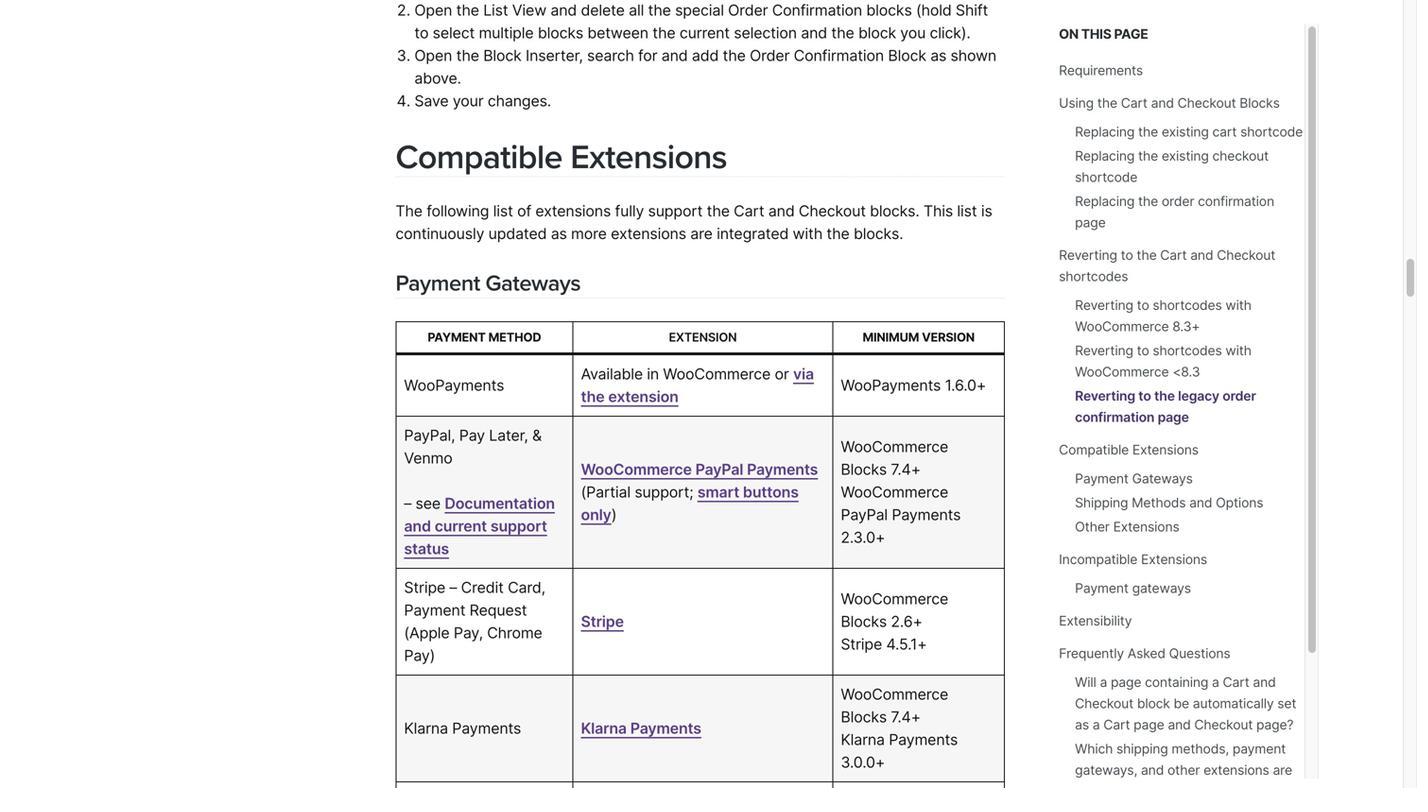 Task type: vqa. For each thing, say whether or not it's contained in the screenshot.
the middle community
no



Task type: locate. For each thing, give the bounding box(es) containing it.
(hold
[[916, 1, 952, 20]]

blocks up checkout
[[1240, 95, 1280, 111]]

0 vertical spatial compatible extensions link
[[396, 137, 727, 178]]

later,
[[489, 427, 528, 445]]

stripe right the chrome
[[581, 613, 624, 631]]

blocks left 2.6+
[[841, 613, 887, 631]]

current up add
[[680, 24, 730, 42]]

0 horizontal spatial order
[[1162, 193, 1194, 209]]

1 horizontal spatial compatible extensions link
[[1059, 442, 1199, 458]]

above.
[[414, 69, 461, 88]]

2 vertical spatial with
[[1226, 343, 1252, 359]]

woocommerce down extension
[[663, 365, 771, 383]]

a
[[1100, 675, 1107, 691], [1212, 675, 1219, 691], [1093, 717, 1100, 733]]

7.4+
[[891, 461, 921, 479], [891, 708, 921, 727]]

payment inside stripe – credit card, payment request (apple pay, chrome pay)
[[404, 601, 465, 620]]

1 vertical spatial compatible extensions
[[1059, 442, 1199, 458]]

and right selection
[[801, 24, 827, 42]]

list left "is"
[[957, 202, 977, 220]]

1 horizontal spatial woopayments
[[841, 376, 941, 395]]

compatible extensions link
[[396, 137, 727, 178], [1059, 442, 1199, 458]]

1 vertical spatial shortcode
[[1075, 169, 1137, 185]]

woopayments 1.6.0+
[[841, 376, 986, 395]]

2 vertical spatial replacing
[[1075, 193, 1135, 209]]

2 woopayments from the left
[[841, 376, 941, 395]]

and down – see
[[404, 517, 431, 536]]

blocks for woocommerce blocks 7.4+ klarna payments 3.0.0+
[[841, 708, 887, 727]]

payment left method
[[428, 330, 486, 345]]

0 vertical spatial confirmation
[[772, 1, 862, 20]]

and inside reverting to the cart and checkout shortcodes
[[1190, 247, 1213, 263]]

to down "reverting to the cart and checkout shortcodes" link
[[1137, 297, 1149, 313]]

order down selection
[[750, 47, 790, 65]]

paypal up smart
[[695, 461, 743, 479]]

payment gateways link
[[1075, 580, 1191, 597]]

the inside reverting to shortcodes with woocommerce 8.3+ reverting to shortcodes with woocommerce <8.3 reverting to the legacy order confirmation page
[[1154, 388, 1175, 404]]

extensions
[[535, 202, 611, 220], [611, 225, 686, 243], [1203, 762, 1269, 778]]

replacing the existing cart shortcode replacing the existing checkout shortcode replacing the order confirmation page
[[1075, 124, 1303, 231]]

the following list of extensions fully support the cart and checkout blocks. this list is continuously updated as more extensions are integrated with the blocks.
[[396, 202, 992, 243]]

the right all at the left of the page
[[648, 1, 671, 20]]

block inside open the list view and delete all the special order confirmation blocks (hold shift to select multiple blocks between the current selection and the block you click). open the block inserter, search for and add the order confirmation block as shown above. save your changes.
[[858, 24, 896, 42]]

confirmation inside reverting to shortcodes with woocommerce 8.3+ reverting to shortcodes with woocommerce <8.3 reverting to the legacy order confirmation page
[[1075, 409, 1155, 425]]

1 vertical spatial are
[[1273, 762, 1292, 778]]

woocommerce down 4.5.1+
[[841, 686, 948, 704]]

existing down using the cart and checkout blocks link
[[1162, 124, 1209, 140]]

and up automatically
[[1253, 675, 1276, 691]]

0 vertical spatial paypal
[[695, 461, 743, 479]]

0 horizontal spatial support
[[491, 517, 547, 536]]

and up integrated
[[768, 202, 795, 220]]

shortcodes inside reverting to the cart and checkout shortcodes
[[1059, 268, 1128, 285]]

the up integrated
[[707, 202, 730, 220]]

documentation and current support status link
[[404, 495, 555, 558]]

special
[[675, 1, 724, 20]]

1 vertical spatial existing
[[1162, 148, 1209, 164]]

(apple
[[404, 624, 450, 643]]

block
[[858, 24, 896, 42], [1137, 696, 1170, 712]]

order inside replacing the existing cart shortcode replacing the existing checkout shortcode replacing the order confirmation page
[[1162, 193, 1194, 209]]

current down see at the left of the page
[[435, 517, 487, 536]]

smart buttons only link
[[581, 483, 799, 524]]

0 horizontal spatial compatible
[[396, 137, 562, 178]]

list
[[493, 202, 513, 220], [957, 202, 977, 220]]

is
[[981, 202, 992, 220]]

extensions inside will a page containing a cart and checkout block be automatically set as a cart page and checkout page? which shipping methods, payment gateways, and other extensions are supported?
[[1203, 762, 1269, 778]]

blocks.
[[870, 202, 919, 220], [854, 225, 903, 243]]

order
[[728, 1, 768, 20], [750, 47, 790, 65]]

page inside replacing the existing cart shortcode replacing the existing checkout shortcode replacing the order confirmation page
[[1075, 215, 1106, 231]]

compatible up shipping at bottom right
[[1059, 442, 1129, 458]]

2 replacing from the top
[[1075, 148, 1135, 164]]

1 7.4+ from the top
[[891, 461, 921, 479]]

1 horizontal spatial support
[[648, 202, 703, 220]]

shortcodes up <8.3
[[1153, 343, 1222, 359]]

2 horizontal spatial klarna
[[841, 731, 885, 749]]

gateways down updated
[[485, 270, 581, 297]]

woopayments down minimum
[[841, 376, 941, 395]]

woocommerce blocks 2.6+ stripe 4.5.1+
[[841, 590, 948, 654]]

extensions
[[570, 137, 727, 178], [1132, 442, 1199, 458], [1113, 519, 1179, 535], [1141, 552, 1207, 568]]

or
[[775, 365, 789, 383]]

2 vertical spatial extensions
[[1203, 762, 1269, 778]]

0 horizontal spatial gateways
[[485, 270, 581, 297]]

available
[[581, 365, 643, 383]]

blocks up you
[[866, 1, 912, 20]]

payments
[[747, 461, 818, 479], [892, 506, 961, 524], [452, 720, 521, 738], [630, 720, 701, 738], [889, 731, 958, 749]]

2 list from the left
[[957, 202, 977, 220]]

2.6+
[[891, 613, 923, 631]]

1 vertical spatial stripe
[[581, 613, 624, 631]]

1 open from the top
[[414, 1, 452, 20]]

– left the credit
[[450, 579, 457, 597]]

1 horizontal spatial –
[[450, 579, 457, 597]]

1 vertical spatial as
[[551, 225, 567, 243]]

gateways for payment gateways
[[485, 270, 581, 297]]

compatible extensions down the reverting to the legacy order confirmation page link
[[1059, 442, 1199, 458]]

0 horizontal spatial confirmation
[[1075, 409, 1155, 425]]

delete
[[581, 1, 625, 20]]

0 vertical spatial shortcodes
[[1059, 268, 1128, 285]]

0 horizontal spatial klarna
[[404, 720, 448, 738]]

1 horizontal spatial stripe
[[581, 613, 624, 631]]

frequently asked questions
[[1059, 646, 1230, 662]]

blocks up the 2.3.0+
[[841, 461, 887, 479]]

extensions up fully
[[570, 137, 727, 178]]

2 horizontal spatial as
[[1075, 717, 1089, 733]]

1 vertical spatial compatible extensions link
[[1059, 442, 1199, 458]]

shortcodes
[[1059, 268, 1128, 285], [1153, 297, 1222, 313], [1153, 343, 1222, 359]]

1 horizontal spatial paypal
[[841, 506, 888, 524]]

1 woopayments from the left
[[404, 376, 504, 395]]

1 horizontal spatial order
[[1223, 388, 1256, 404]]

0 vertical spatial are
[[690, 225, 713, 243]]

1 horizontal spatial confirmation
[[1198, 193, 1274, 209]]

7.4+ for payments
[[891, 708, 921, 727]]

smart
[[697, 483, 739, 502]]

1 horizontal spatial compatible extensions
[[1059, 442, 1199, 458]]

gateways inside the payment gateways shipping methods and options other extensions
[[1132, 471, 1193, 487]]

gateways,
[[1075, 762, 1137, 778]]

only
[[581, 506, 611, 524]]

1 horizontal spatial are
[[1273, 762, 1292, 778]]

2 block from the left
[[888, 47, 926, 65]]

0 vertical spatial confirmation
[[1198, 193, 1274, 209]]

to inside reverting to the cart and checkout shortcodes
[[1121, 247, 1133, 263]]

woopayments for woopayments 1.6.0+
[[841, 376, 941, 395]]

1 vertical spatial open
[[414, 47, 452, 65]]

1 horizontal spatial list
[[957, 202, 977, 220]]

1 vertical spatial compatible
[[1059, 442, 1129, 458]]

1 vertical spatial blocks.
[[854, 225, 903, 243]]

1 horizontal spatial block
[[1137, 696, 1170, 712]]

page down legacy
[[1158, 409, 1189, 425]]

paypal inside woocommerce paypal payments (partial support;
[[695, 461, 743, 479]]

1 horizontal spatial block
[[888, 47, 926, 65]]

woopayments for woopayments
[[404, 376, 504, 395]]

1 horizontal spatial payment gateways link
[[1075, 471, 1193, 487]]

stripe inside stripe – credit card, payment request (apple pay, chrome pay)
[[404, 579, 445, 597]]

0 horizontal spatial current
[[435, 517, 487, 536]]

&
[[532, 427, 542, 445]]

0 vertical spatial order
[[1162, 193, 1194, 209]]

paypal up the 2.3.0+
[[841, 506, 888, 524]]

a up automatically
[[1212, 675, 1219, 691]]

reverting to the cart and checkout shortcodes
[[1059, 247, 1275, 285]]

0 vertical spatial compatible extensions
[[396, 137, 727, 178]]

extensions down 'payment'
[[1203, 762, 1269, 778]]

page up reverting to the cart and checkout shortcodes
[[1075, 215, 1106, 231]]

payment down incompatible
[[1075, 580, 1129, 597]]

to left select at top left
[[414, 24, 429, 42]]

the down <8.3
[[1154, 388, 1175, 404]]

1 vertical spatial –
[[450, 579, 457, 597]]

support down documentation
[[491, 517, 547, 536]]

on
[[1059, 26, 1078, 42]]

woopayments up pay
[[404, 376, 504, 395]]

0 vertical spatial support
[[648, 202, 703, 220]]

2 open from the top
[[414, 47, 452, 65]]

1 vertical spatial order
[[750, 47, 790, 65]]

0 horizontal spatial block
[[858, 24, 896, 42]]

0 vertical spatial block
[[858, 24, 896, 42]]

7.4+ inside woocommerce blocks 7.4+ woocommerce paypal payments 2.3.0+
[[891, 461, 921, 479]]

0 horizontal spatial as
[[551, 225, 567, 243]]

payment
[[1233, 741, 1286, 757]]

0 vertical spatial as
[[930, 47, 947, 65]]

methods,
[[1172, 741, 1229, 757]]

2 horizontal spatial stripe
[[841, 635, 882, 654]]

7.4+ down 4.5.1+
[[891, 708, 921, 727]]

list
[[483, 1, 508, 20]]

1 horizontal spatial compatible
[[1059, 442, 1129, 458]]

woopayments
[[404, 376, 504, 395], [841, 376, 941, 395]]

0 horizontal spatial –
[[404, 495, 411, 513]]

woocommerce
[[1075, 319, 1169, 335], [1075, 364, 1169, 380], [663, 365, 771, 383], [841, 438, 948, 456], [581, 461, 692, 479], [841, 483, 948, 502], [841, 590, 948, 608], [841, 686, 948, 704]]

block left you
[[858, 24, 896, 42]]

0 horizontal spatial list
[[493, 202, 513, 220]]

2 vertical spatial as
[[1075, 717, 1089, 733]]

0 vertical spatial open
[[414, 1, 452, 20]]

payment up the (apple
[[404, 601, 465, 620]]

incompatible
[[1059, 552, 1138, 568]]

cart up integrated
[[734, 202, 764, 220]]

1 horizontal spatial current
[[680, 24, 730, 42]]

1 vertical spatial blocks
[[538, 24, 583, 42]]

checkout inside reverting to the cart and checkout shortcodes
[[1217, 247, 1275, 263]]

blocks up 3.0.0+
[[841, 708, 887, 727]]

buttons
[[743, 483, 799, 502]]

payment for payment gateways shipping methods and options other extensions
[[1075, 471, 1129, 487]]

0 horizontal spatial klarna payments
[[404, 720, 521, 738]]

– inside stripe – credit card, payment request (apple pay, chrome pay)
[[450, 579, 457, 597]]

1 horizontal spatial klarna payments
[[581, 720, 701, 738]]

and
[[551, 1, 577, 20], [801, 24, 827, 42], [662, 47, 688, 65], [1151, 95, 1174, 111], [768, 202, 795, 220], [1190, 247, 1213, 263], [1189, 495, 1212, 511], [404, 517, 431, 536], [1253, 675, 1276, 691], [1168, 717, 1191, 733], [1141, 762, 1164, 778]]

– left see at the left of the page
[[404, 495, 411, 513]]

0 horizontal spatial paypal
[[695, 461, 743, 479]]

0 vertical spatial with
[[793, 225, 823, 243]]

to down reverting to shortcodes with woocommerce <8.3 link
[[1138, 388, 1151, 404]]

to down replacing the order confirmation page link
[[1121, 247, 1133, 263]]

selection
[[734, 24, 797, 42]]

0 horizontal spatial woopayments
[[404, 376, 504, 395]]

will
[[1075, 675, 1096, 691]]

blocks
[[1240, 95, 1280, 111], [841, 461, 887, 479], [841, 613, 887, 631], [841, 708, 887, 727]]

confirmation down reverting to shortcodes with woocommerce <8.3 link
[[1075, 409, 1155, 425]]

reverting to the legacy order confirmation page link
[[1075, 388, 1256, 425]]

0 vertical spatial payment gateways link
[[396, 270, 581, 297]]

stripe
[[404, 579, 445, 597], [581, 613, 624, 631], [841, 635, 882, 654]]

block
[[483, 47, 522, 65], [888, 47, 926, 65]]

1 vertical spatial confirmation
[[1075, 409, 1155, 425]]

0 vertical spatial replacing
[[1075, 124, 1135, 140]]

0 vertical spatial stripe
[[404, 579, 445, 597]]

paypal inside woocommerce blocks 7.4+ woocommerce paypal payments 2.3.0+
[[841, 506, 888, 524]]

blocks inside woocommerce blocks 7.4+ woocommerce paypal payments 2.3.0+
[[841, 461, 887, 479]]

open up above.
[[414, 47, 452, 65]]

and down replacing the order confirmation page link
[[1190, 247, 1213, 263]]

blocks inside woocommerce blocks 2.6+ stripe 4.5.1+
[[841, 613, 887, 631]]

view
[[512, 1, 546, 20]]

as left more
[[551, 225, 567, 243]]

and right for
[[662, 47, 688, 65]]

compatible extensions link up of
[[396, 137, 727, 178]]

click).
[[930, 24, 971, 42]]

methods
[[1132, 495, 1186, 511]]

support right fully
[[648, 202, 703, 220]]

2 vertical spatial stripe
[[841, 635, 882, 654]]

1 vertical spatial order
[[1223, 388, 1256, 404]]

checkout
[[1178, 95, 1236, 111], [799, 202, 866, 220], [1217, 247, 1275, 263], [1075, 696, 1134, 712], [1194, 717, 1253, 733]]

gateways for payment gateways shipping methods and options other extensions
[[1132, 471, 1193, 487]]

add
[[692, 47, 719, 65]]

extensions down fully
[[611, 225, 686, 243]]

between
[[587, 24, 648, 42]]

payment gateways shipping methods and options other extensions
[[1075, 471, 1263, 535]]

1 vertical spatial confirmation
[[794, 47, 884, 65]]

1 horizontal spatial as
[[930, 47, 947, 65]]

0 vertical spatial order
[[728, 1, 768, 20]]

confirmation down checkout
[[1198, 193, 1274, 209]]

smart buttons only
[[581, 483, 799, 524]]

1 vertical spatial payment gateways link
[[1075, 471, 1193, 487]]

gateways
[[485, 270, 581, 297], [1132, 471, 1193, 487]]

stripe left 4.5.1+
[[841, 635, 882, 654]]

blocks inside woocommerce blocks 7.4+ klarna payments 3.0.0+
[[841, 708, 887, 727]]

payment gateways link up payment method
[[396, 270, 581, 297]]

are left integrated
[[690, 225, 713, 243]]

confirmation
[[772, 1, 862, 20], [794, 47, 884, 65]]

payment gateways
[[396, 270, 581, 297]]

shipping
[[1116, 741, 1168, 757]]

replacing the order confirmation page link
[[1075, 193, 1274, 231]]

blocks
[[866, 1, 912, 20], [538, 24, 583, 42]]

as down 'click).'
[[930, 47, 947, 65]]

payment inside the payment gateways shipping methods and options other extensions
[[1075, 471, 1129, 487]]

stripe down status
[[404, 579, 445, 597]]

search
[[587, 47, 634, 65]]

1 vertical spatial gateways
[[1132, 471, 1193, 487]]

current inside documentation and current support status
[[435, 517, 487, 536]]

0 vertical spatial 7.4+
[[891, 461, 921, 479]]

order right legacy
[[1223, 388, 1256, 404]]

which
[[1075, 741, 1113, 757]]

extensions inside the payment gateways shipping methods and options other extensions
[[1113, 519, 1179, 535]]

reverting to shortcodes with woocommerce 8.3+ reverting to shortcodes with woocommerce <8.3 reverting to the legacy order confirmation page
[[1075, 297, 1256, 425]]

replacing the existing cart shortcode link
[[1075, 124, 1303, 140]]

7.4+ down woopayments 1.6.0+
[[891, 461, 921, 479]]

woocommerce up the support;
[[581, 461, 692, 479]]

this
[[924, 202, 953, 220]]

0 vertical spatial gateways
[[485, 270, 581, 297]]

0 horizontal spatial block
[[483, 47, 522, 65]]

1 vertical spatial block
[[1137, 696, 1170, 712]]

save
[[414, 92, 449, 110]]

woocommerce paypal payments (partial support;
[[581, 461, 818, 502]]

confirmation down selection
[[794, 47, 884, 65]]

1 vertical spatial support
[[491, 517, 547, 536]]

and down the be
[[1168, 717, 1191, 733]]

continuously
[[396, 225, 484, 243]]

blocks up inserter, on the left top of the page
[[538, 24, 583, 42]]

1 list from the left
[[493, 202, 513, 220]]

shortcode up replacing the order confirmation page link
[[1075, 169, 1137, 185]]

cart
[[1212, 124, 1237, 140]]

payment up shipping at bottom right
[[1075, 471, 1129, 487]]

1 vertical spatial paypal
[[841, 506, 888, 524]]

1 horizontal spatial blocks
[[866, 1, 912, 20]]

1 vertical spatial replacing
[[1075, 148, 1135, 164]]

reverting to shortcodes with woocommerce <8.3 link
[[1075, 343, 1252, 380]]

0 vertical spatial blocks
[[866, 1, 912, 20]]

2 7.4+ from the top
[[891, 708, 921, 727]]

7.4+ for paypal
[[891, 461, 921, 479]]

1 vertical spatial 7.4+
[[891, 708, 921, 727]]

confirmation up selection
[[772, 1, 862, 20]]

7.4+ inside woocommerce blocks 7.4+ klarna payments 3.0.0+
[[891, 708, 921, 727]]

1 horizontal spatial klarna
[[581, 720, 627, 738]]

order down replacing the existing checkout shortcode link
[[1162, 193, 1194, 209]]

are
[[690, 225, 713, 243], [1273, 762, 1292, 778]]

block down you
[[888, 47, 926, 65]]

a up which
[[1093, 717, 1100, 733]]

the right using
[[1097, 95, 1117, 111]]

1 existing from the top
[[1162, 124, 1209, 140]]

select
[[433, 24, 475, 42]]

extensions down methods
[[1113, 519, 1179, 535]]

1 horizontal spatial gateways
[[1132, 471, 1193, 487]]

cart down replacing the order confirmation page link
[[1160, 247, 1187, 263]]

shortcode up checkout
[[1240, 124, 1303, 140]]

0 horizontal spatial stripe
[[404, 579, 445, 597]]

extensions up more
[[535, 202, 611, 220]]

0 vertical spatial existing
[[1162, 124, 1209, 140]]

3.0.0+
[[841, 754, 885, 772]]

existing down replacing the existing cart shortcode link
[[1162, 148, 1209, 164]]



Task type: describe. For each thing, give the bounding box(es) containing it.
request
[[470, 601, 527, 620]]

payment for payment gateways
[[1075, 580, 1129, 597]]

1 klarna payments from the left
[[404, 720, 521, 738]]

the down using the cart and checkout blocks link
[[1138, 124, 1158, 140]]

1.6.0+
[[945, 376, 986, 395]]

automatically
[[1193, 696, 1274, 712]]

the up select at top left
[[456, 1, 479, 20]]

2.3.0+
[[841, 529, 885, 547]]

page right this
[[1114, 26, 1148, 42]]

0 vertical spatial blocks.
[[870, 202, 919, 220]]

available in woocommerce or
[[581, 365, 793, 383]]

payment for payment gateways
[[396, 270, 480, 297]]

<8.3
[[1172, 364, 1200, 380]]

payment method
[[428, 330, 541, 345]]

1 block from the left
[[483, 47, 522, 65]]

woocommerce inside woocommerce paypal payments (partial support;
[[581, 461, 692, 479]]

cart inside the following list of extensions fully support the cart and checkout blocks. this list is continuously updated as more extensions are integrated with the blocks.
[[734, 202, 764, 220]]

a right will
[[1100, 675, 1107, 691]]

1 vertical spatial shortcodes
[[1153, 297, 1222, 313]]

and inside the following list of extensions fully support the cart and checkout blocks. this list is continuously updated as more extensions are integrated with the blocks.
[[768, 202, 795, 220]]

stripe inside woocommerce blocks 2.6+ stripe 4.5.1+
[[841, 635, 882, 654]]

woocommerce down woopayments 1.6.0+
[[841, 438, 948, 456]]

supported?
[[1075, 784, 1145, 788]]

current inside open the list view and delete all the special order confirmation blocks (hold shift to select multiple blocks between the current selection and the block you click). open the block inserter, search for and add the order confirmation block as shown above. save your changes.
[[680, 24, 730, 42]]

stripe for stripe – credit card, payment request (apple pay, chrome pay)
[[404, 579, 445, 597]]

paypal, pay later, & venmo
[[404, 427, 542, 468]]

updated
[[488, 225, 547, 243]]

block inside will a page containing a cart and checkout block be automatically set as a cart page and checkout page? which shipping methods, payment gateways, and other extensions are supported?
[[1137, 696, 1170, 712]]

woocommerce paypal payments link
[[581, 461, 818, 479]]

will a page containing a cart and checkout block be automatically set as a cart page and checkout page? link
[[1075, 675, 1296, 733]]

minimum
[[863, 330, 919, 345]]

blocks for woocommerce blocks 7.4+ woocommerce paypal payments 2.3.0+
[[841, 461, 887, 479]]

containing
[[1145, 675, 1208, 691]]

other
[[1167, 762, 1200, 778]]

with inside the following list of extensions fully support the cart and checkout blocks. this list is continuously updated as more extensions are integrated with the blocks.
[[793, 225, 823, 243]]

and up replacing the existing cart shortcode link
[[1151, 95, 1174, 111]]

incompatible extensions link
[[1059, 552, 1207, 568]]

of
[[517, 202, 531, 220]]

be
[[1174, 696, 1189, 712]]

fully
[[615, 202, 644, 220]]

– see
[[404, 495, 445, 513]]

frequently
[[1059, 646, 1124, 662]]

woocommerce blocks 7.4+ woocommerce paypal payments 2.3.0+
[[841, 438, 961, 547]]

woocommerce up 2.6+
[[841, 590, 948, 608]]

payments inside woocommerce paypal payments (partial support;
[[747, 461, 818, 479]]

will a page containing a cart and checkout block be automatically set as a cart page and checkout page? which shipping methods, payment gateways, and other extensions are supported?
[[1075, 675, 1296, 788]]

blocks for woocommerce blocks 2.6+ stripe 4.5.1+
[[841, 613, 887, 631]]

the down replacing the existing checkout shortcode link
[[1138, 193, 1158, 209]]

set
[[1277, 696, 1296, 712]]

page down frequently asked questions link
[[1111, 675, 1141, 691]]

0 horizontal spatial compatible extensions link
[[396, 137, 727, 178]]

in
[[647, 365, 659, 383]]

0 vertical spatial compatible
[[396, 137, 562, 178]]

woocommerce up the 2.3.0+
[[841, 483, 948, 502]]

support;
[[635, 483, 693, 502]]

stripe for stripe
[[581, 613, 624, 631]]

documentation
[[445, 495, 555, 513]]

as inside open the list view and delete all the special order confirmation blocks (hold shift to select multiple blocks between the current selection and the block you click). open the block inserter, search for and add the order confirmation block as shown above. save your changes.
[[930, 47, 947, 65]]

as inside the following list of extensions fully support the cart and checkout blocks. this list is continuously updated as more extensions are integrated with the blocks.
[[551, 225, 567, 243]]

cart up automatically
[[1223, 675, 1249, 691]]

0 horizontal spatial payment gateways link
[[396, 270, 581, 297]]

page inside reverting to shortcodes with woocommerce 8.3+ reverting to shortcodes with woocommerce <8.3 reverting to the legacy order confirmation page
[[1158, 409, 1189, 425]]

reverting inside reverting to the cart and checkout shortcodes
[[1059, 247, 1117, 263]]

which shipping methods, payment gateways, and other extensions are supported? link
[[1075, 741, 1292, 788]]

order inside reverting to shortcodes with woocommerce 8.3+ reverting to shortcodes with woocommerce <8.3 reverting to the legacy order confirmation page
[[1223, 388, 1256, 404]]

to down reverting to shortcodes with woocommerce 8.3+ link
[[1137, 343, 1149, 359]]

via the extension link
[[581, 365, 814, 406]]

pay,
[[454, 624, 483, 643]]

woocommerce up the reverting to the legacy order confirmation page link
[[1075, 364, 1169, 380]]

support inside the following list of extensions fully support the cart and checkout blocks. this list is continuously updated as more extensions are integrated with the blocks.
[[648, 202, 703, 220]]

using the cart and checkout blocks link
[[1059, 95, 1280, 111]]

cart up which
[[1103, 717, 1130, 733]]

page?
[[1256, 717, 1294, 733]]

payments inside woocommerce blocks 7.4+ woocommerce paypal payments 2.3.0+
[[892, 506, 961, 524]]

support inside documentation and current support status
[[491, 517, 547, 536]]

using
[[1059, 95, 1094, 111]]

shipping methods and options link
[[1075, 495, 1263, 511]]

the up for
[[653, 24, 675, 42]]

klarna inside woocommerce blocks 7.4+ klarna payments 3.0.0+
[[841, 731, 885, 749]]

4.5.1+
[[886, 635, 927, 654]]

woocommerce up reverting to shortcodes with woocommerce <8.3 link
[[1075, 319, 1169, 335]]

open the list view and delete all the special order confirmation blocks (hold shift to select multiple blocks between the current selection and the block you click). open the block inserter, search for and add the order confirmation block as shown above. save your changes.
[[414, 1, 996, 110]]

the
[[396, 202, 422, 220]]

pay)
[[404, 647, 435, 665]]

klarna payments link
[[581, 720, 701, 738]]

frequently asked questions link
[[1059, 646, 1230, 662]]

other
[[1075, 519, 1110, 535]]

credit
[[461, 579, 504, 597]]

1 vertical spatial extensions
[[611, 225, 686, 243]]

checkout
[[1212, 148, 1269, 164]]

the right add
[[723, 47, 746, 65]]

)
[[611, 506, 617, 524]]

are inside the following list of extensions fully support the cart and checkout blocks. this list is continuously updated as more extensions are integrated with the blocks.
[[690, 225, 713, 243]]

2 klarna payments from the left
[[581, 720, 701, 738]]

extensions up gateways
[[1141, 552, 1207, 568]]

documentation and current support status
[[404, 495, 555, 558]]

shipping
[[1075, 495, 1128, 511]]

1 replacing from the top
[[1075, 124, 1135, 140]]

cart inside reverting to the cart and checkout shortcodes
[[1160, 247, 1187, 263]]

following
[[427, 202, 489, 220]]

woocommerce inside woocommerce blocks 7.4+ klarna payments 3.0.0+
[[841, 686, 948, 704]]

the down replacing the existing cart shortcode link
[[1138, 148, 1158, 164]]

via the extension
[[581, 365, 814, 406]]

and inside documentation and current support status
[[404, 517, 431, 536]]

extensibility link
[[1059, 613, 1132, 629]]

cart down requirements link
[[1121, 95, 1148, 111]]

extensions down the reverting to the legacy order confirmation page link
[[1132, 442, 1199, 458]]

and right view
[[551, 1, 577, 20]]

1 horizontal spatial shortcode
[[1240, 124, 1303, 140]]

the inside via the extension
[[581, 388, 605, 406]]

other extensions link
[[1075, 519, 1179, 535]]

the right integrated
[[827, 225, 850, 243]]

status
[[404, 540, 449, 558]]

payments inside woocommerce blocks 7.4+ klarna payments 3.0.0+
[[889, 731, 958, 749]]

incompatible extensions
[[1059, 552, 1207, 568]]

extension
[[669, 330, 737, 345]]

pay
[[459, 427, 485, 445]]

the inside reverting to the cart and checkout shortcodes
[[1137, 247, 1157, 263]]

payment gateways
[[1075, 580, 1191, 597]]

and inside the payment gateways shipping methods and options other extensions
[[1189, 495, 1212, 511]]

0 horizontal spatial shortcode
[[1075, 169, 1137, 185]]

asked
[[1128, 646, 1165, 662]]

integrated
[[717, 225, 789, 243]]

more
[[571, 225, 607, 243]]

to inside open the list view and delete all the special order confirmation blocks (hold shift to select multiple blocks between the current selection and the block you click). open the block inserter, search for and add the order confirmation block as shown above. save your changes.
[[414, 24, 429, 42]]

venmo
[[404, 449, 452, 468]]

using the cart and checkout blocks
[[1059, 95, 1280, 111]]

woocommerce blocks 7.4+ klarna payments 3.0.0+
[[841, 686, 958, 772]]

0 vertical spatial extensions
[[535, 202, 611, 220]]

(partial
[[581, 483, 631, 502]]

the left you
[[831, 24, 854, 42]]

paypal,
[[404, 427, 455, 445]]

inserter,
[[526, 47, 583, 65]]

2 existing from the top
[[1162, 148, 1209, 164]]

you
[[900, 24, 926, 42]]

the down select at top left
[[456, 47, 479, 65]]

shift
[[956, 1, 988, 20]]

0 horizontal spatial blocks
[[538, 24, 583, 42]]

page up 'shipping'
[[1134, 717, 1164, 733]]

payment for payment method
[[428, 330, 486, 345]]

0 vertical spatial –
[[404, 495, 411, 513]]

and down 'shipping'
[[1141, 762, 1164, 778]]

this
[[1081, 26, 1111, 42]]

questions
[[1169, 646, 1230, 662]]

confirmation inside replacing the existing cart shortcode replacing the existing checkout shortcode replacing the order confirmation page
[[1198, 193, 1274, 209]]

as inside will a page containing a cart and checkout block be automatically set as a cart page and checkout page? which shipping methods, payment gateways, and other extensions are supported?
[[1075, 717, 1089, 733]]

checkout inside the following list of extensions fully support the cart and checkout blocks. this list is continuously updated as more extensions are integrated with the blocks.
[[799, 202, 866, 220]]

3 replacing from the top
[[1075, 193, 1135, 209]]

shown
[[951, 47, 996, 65]]

extensibility
[[1059, 613, 1132, 629]]

see
[[416, 495, 441, 513]]

are inside will a page containing a cart and checkout block be automatically set as a cart page and checkout page? which shipping methods, payment gateways, and other extensions are supported?
[[1273, 762, 1292, 778]]

2 vertical spatial shortcodes
[[1153, 343, 1222, 359]]

1 vertical spatial with
[[1226, 297, 1252, 313]]

reverting to the cart and checkout shortcodes link
[[1059, 247, 1275, 285]]



